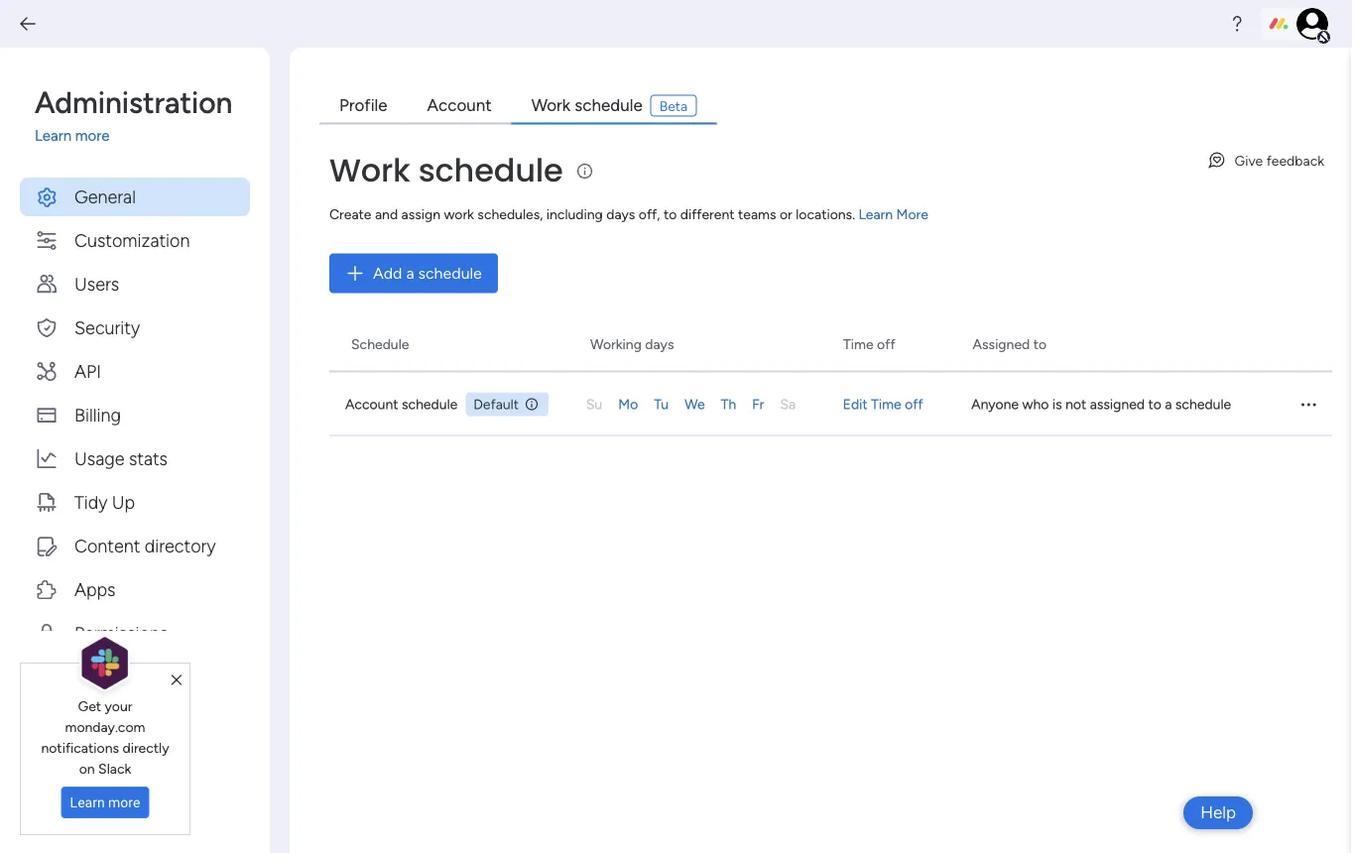 Task type: describe. For each thing, give the bounding box(es) containing it.
profile link
[[320, 87, 408, 125]]

default
[[474, 396, 519, 413]]

teams
[[738, 206, 777, 223]]

or
[[780, 206, 793, 223]]

time off
[[844, 335, 896, 352]]

0 vertical spatial work schedule
[[532, 95, 643, 115]]

off,
[[639, 206, 661, 223]]

row containing schedule
[[326, 317, 1333, 373]]

1 horizontal spatial to
[[1034, 335, 1047, 352]]

create and assign work schedules, including days off, to different teams or locations. learn more
[[330, 206, 929, 223]]

content
[[74, 535, 140, 556]]

directory
[[145, 535, 216, 556]]

learn more
[[70, 795, 140, 811]]

not
[[1066, 396, 1087, 413]]

on
[[79, 760, 95, 777]]

general button
[[20, 177, 250, 216]]

content directory button
[[20, 527, 250, 565]]

permissions
[[74, 622, 168, 644]]

usage stats
[[74, 448, 168, 469]]

more inside button
[[108, 795, 140, 811]]

grid containing schedule
[[326, 317, 1333, 854]]

users
[[74, 273, 119, 294]]

feedback
[[1267, 152, 1325, 169]]

add a schedule button
[[330, 254, 498, 293]]

general
[[74, 186, 136, 207]]

users button
[[20, 265, 250, 303]]

assigned
[[973, 335, 1031, 352]]

account link
[[408, 87, 512, 125]]

schedule left "default"
[[402, 396, 458, 413]]

schedule inside button
[[418, 264, 482, 283]]

notifications
[[41, 739, 119, 756]]

api
[[74, 360, 101, 382]]

administration
[[35, 84, 233, 120]]

get
[[78, 698, 101, 715]]

default element
[[466, 393, 549, 416]]

0 vertical spatial time
[[844, 335, 874, 352]]

give feedback
[[1235, 152, 1325, 169]]

sa
[[781, 396, 796, 413]]

a inside grid
[[1166, 396, 1173, 413]]

tidy up
[[74, 491, 135, 513]]

days inside row
[[645, 335, 674, 352]]

account for account schedule
[[345, 396, 399, 413]]

schedule right assigned
[[1176, 396, 1232, 413]]

slack
[[98, 760, 131, 777]]

directly
[[123, 739, 169, 756]]

account for account
[[427, 95, 492, 115]]

permissions button
[[20, 614, 250, 653]]

a inside button
[[406, 264, 414, 283]]

security
[[74, 317, 140, 338]]

help
[[1201, 803, 1237, 823]]

billing
[[74, 404, 121, 425]]

edit time off
[[843, 396, 924, 413]]

api button
[[20, 352, 250, 391]]

we
[[685, 396, 705, 413]]

th
[[721, 396, 737, 413]]

edit
[[843, 396, 868, 413]]

your
[[105, 698, 132, 715]]

assigned to
[[973, 335, 1047, 352]]

more inside administration learn more
[[75, 127, 110, 145]]

learn more link
[[35, 125, 250, 147]]

get your monday.com notifications directly on slack
[[41, 698, 169, 777]]

account schedule
[[345, 396, 458, 413]]

working
[[591, 335, 642, 352]]

learn more button
[[61, 787, 149, 819]]



Task type: vqa. For each thing, say whether or not it's contained in the screenshot.
Get
yes



Task type: locate. For each thing, give the bounding box(es) containing it.
schedule down work
[[418, 264, 482, 283]]

0 vertical spatial days
[[607, 206, 636, 223]]

different
[[681, 206, 735, 223]]

0 horizontal spatial a
[[406, 264, 414, 283]]

row
[[326, 317, 1333, 373], [330, 373, 1333, 436]]

1 horizontal spatial days
[[645, 335, 674, 352]]

account down the schedule
[[345, 396, 399, 413]]

time inside button
[[872, 396, 902, 413]]

stats
[[129, 448, 168, 469]]

0 horizontal spatial work
[[330, 148, 411, 192]]

0 vertical spatial to
[[664, 206, 677, 223]]

learn down on
[[70, 795, 105, 811]]

usage stats button
[[20, 439, 250, 478]]

0 vertical spatial learn
[[35, 127, 72, 145]]

profile
[[339, 95, 388, 115]]

days
[[607, 206, 636, 223], [645, 335, 674, 352]]

grid
[[326, 317, 1333, 854]]

1 horizontal spatial a
[[1166, 396, 1173, 413]]

is
[[1053, 396, 1063, 413]]

2 vertical spatial to
[[1149, 396, 1162, 413]]

1 horizontal spatial account
[[427, 95, 492, 115]]

a right assigned
[[1166, 396, 1173, 413]]

1 horizontal spatial off
[[905, 396, 924, 413]]

row down time off at the right of the page
[[330, 373, 1333, 436]]

1 vertical spatial off
[[905, 396, 924, 413]]

more down administration
[[75, 127, 110, 145]]

0 vertical spatial off
[[878, 335, 896, 352]]

1 vertical spatial days
[[645, 335, 674, 352]]

back to workspace image
[[18, 14, 38, 34]]

apps button
[[20, 570, 250, 609]]

assign
[[402, 206, 441, 223]]

1 horizontal spatial work
[[532, 95, 571, 115]]

time right edit
[[872, 396, 902, 413]]

days left 'off,'
[[607, 206, 636, 223]]

apps
[[74, 579, 116, 600]]

dapulse x slim image
[[171, 672, 182, 690]]

schedules,
[[478, 206, 543, 223]]

0 vertical spatial account
[[427, 95, 492, 115]]

learn inside administration learn more
[[35, 127, 72, 145]]

0 horizontal spatial off
[[878, 335, 896, 352]]

add
[[373, 264, 402, 283]]

gary orlando image
[[1297, 8, 1329, 40]]

learn down administration
[[35, 127, 72, 145]]

schedule left beta
[[575, 95, 643, 115]]

learn more link
[[859, 206, 929, 223]]

1 vertical spatial account
[[345, 396, 399, 413]]

row containing account schedule
[[330, 373, 1333, 436]]

edit time off button
[[843, 394, 972, 415]]

row inside grid
[[330, 373, 1333, 436]]

1 vertical spatial a
[[1166, 396, 1173, 413]]

give
[[1235, 152, 1264, 169]]

days right working
[[645, 335, 674, 352]]

1 vertical spatial work
[[330, 148, 411, 192]]

work schedule
[[532, 95, 643, 115], [330, 148, 563, 192]]

including
[[547, 206, 603, 223]]

0 horizontal spatial to
[[664, 206, 677, 223]]

work right account link
[[532, 95, 571, 115]]

0 vertical spatial work
[[532, 95, 571, 115]]

work
[[532, 95, 571, 115], [330, 148, 411, 192]]

more
[[75, 127, 110, 145], [108, 795, 140, 811]]

account
[[427, 95, 492, 115], [345, 396, 399, 413]]

su
[[586, 396, 603, 413]]

a right add
[[406, 264, 414, 283]]

1 vertical spatial to
[[1034, 335, 1047, 352]]

help button
[[1184, 797, 1254, 830]]

0 vertical spatial more
[[75, 127, 110, 145]]

time up edit
[[844, 335, 874, 352]]

monday.com
[[65, 718, 145, 735]]

usage
[[74, 448, 124, 469]]

tu
[[654, 396, 669, 413]]

menu image
[[1299, 395, 1319, 414]]

schedule
[[575, 95, 643, 115], [419, 148, 563, 192], [418, 264, 482, 283], [402, 396, 458, 413], [1176, 396, 1232, 413]]

1 vertical spatial more
[[108, 795, 140, 811]]

tidy
[[74, 491, 107, 513]]

account right profile
[[427, 95, 492, 115]]

row up edit
[[326, 317, 1333, 373]]

content directory
[[74, 535, 216, 556]]

assigned
[[1091, 396, 1145, 413]]

time
[[844, 335, 874, 352], [872, 396, 902, 413]]

1 vertical spatial time
[[872, 396, 902, 413]]

a
[[406, 264, 414, 283], [1166, 396, 1173, 413]]

learn left more
[[859, 206, 893, 223]]

0 horizontal spatial account
[[345, 396, 399, 413]]

customization
[[74, 229, 190, 251]]

work schedule up work
[[330, 148, 563, 192]]

create
[[330, 206, 372, 223]]

and
[[375, 206, 398, 223]]

1 vertical spatial work schedule
[[330, 148, 563, 192]]

2 vertical spatial learn
[[70, 795, 105, 811]]

security button
[[20, 308, 250, 347]]

0 horizontal spatial days
[[607, 206, 636, 223]]

administration learn more
[[35, 84, 233, 145]]

work schedule left beta
[[532, 95, 643, 115]]

add a schedule
[[373, 264, 482, 283]]

2 horizontal spatial to
[[1149, 396, 1162, 413]]

0 vertical spatial a
[[406, 264, 414, 283]]

help image
[[1228, 14, 1248, 34]]

learn
[[35, 127, 72, 145], [859, 206, 893, 223], [70, 795, 105, 811]]

1 vertical spatial learn
[[859, 206, 893, 223]]

schedule
[[351, 335, 409, 352]]

work up and
[[330, 148, 411, 192]]

account inside row
[[345, 396, 399, 413]]

mo
[[619, 396, 638, 413]]

give feedback button
[[1200, 144, 1333, 176]]

more
[[897, 206, 929, 223]]

billing button
[[20, 396, 250, 434]]

to
[[664, 206, 677, 223], [1034, 335, 1047, 352], [1149, 396, 1162, 413]]

working days
[[591, 335, 674, 352]]

who
[[1023, 396, 1050, 413]]

beta
[[660, 97, 688, 114]]

work
[[444, 206, 474, 223]]

locations.
[[796, 206, 856, 223]]

up
[[112, 491, 135, 513]]

anyone
[[972, 396, 1019, 413]]

anyone who is not assigned to a schedule
[[972, 396, 1232, 413]]

fr
[[753, 396, 765, 413]]

learn inside learn more button
[[70, 795, 105, 811]]

off inside button
[[905, 396, 924, 413]]

schedule up the schedules,
[[419, 148, 563, 192]]

off right edit
[[905, 396, 924, 413]]

off up the edit time off
[[878, 335, 896, 352]]

tidy up button
[[20, 483, 250, 522]]

more down slack
[[108, 795, 140, 811]]

customization button
[[20, 221, 250, 260]]



